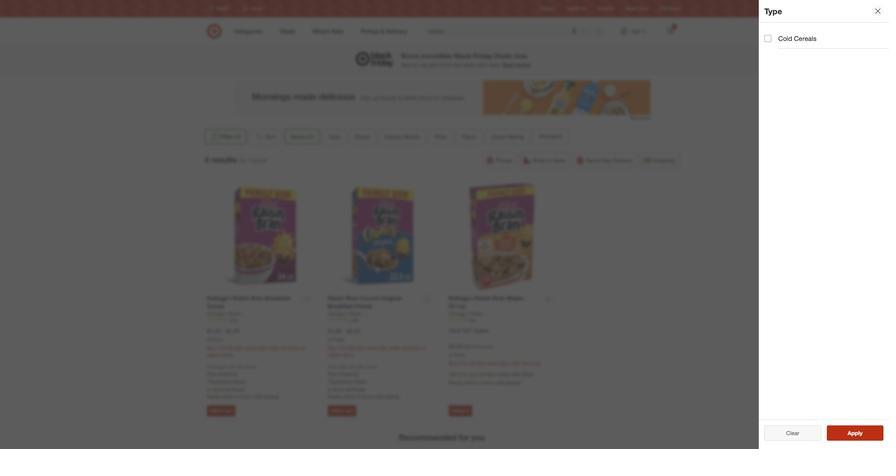 Task type: locate. For each thing, give the bounding box(es) containing it.
kellogg's raisin bran maple - 22.1oz image
[[449, 183, 556, 291], [449, 183, 556, 291]]

0 horizontal spatial breakfast
[[265, 295, 291, 302]]

bran down raisin bran crunch original breakfast cereal
[[364, 311, 374, 317]]

0 horizontal spatial kellogg's raisin bran
[[207, 311, 253, 317]]

-
[[524, 295, 527, 302], [222, 328, 224, 335], [343, 328, 345, 335]]

kellogg's raisin bran up 1345 in the left of the page
[[207, 311, 253, 317]]

1 free from the left
[[207, 371, 217, 377]]

2 ships from the left
[[337, 365, 347, 370]]

$4.29
[[207, 328, 221, 335], [328, 328, 341, 335]]

kellogg's up 22.1oz
[[449, 295, 473, 302]]

kellogg's raisin bran link for kellogg's raisin bran maple - 22.1oz
[[449, 310, 495, 317]]

- inside kellogg's raisin bran maple - 22.1oz
[[524, 295, 527, 302]]

(1) left type button
[[307, 133, 314, 140]]

breakfast
[[265, 295, 291, 302], [328, 303, 353, 310]]

2 select from the left
[[328, 352, 341, 358]]

bran for 'kellogg's raisin bran' 'link' associated with raisin bran crunch original breakfast cereal
[[364, 311, 374, 317]]

kellogg's raisin bran link up 1345 in the left of the page
[[207, 310, 253, 317]]

snap ebt eligible
[[449, 328, 489, 334]]

1 kellogg's raisin bran link from the left
[[207, 310, 253, 317]]

1 horizontal spatial services
[[402, 345, 420, 351]]

1 horizontal spatial exclusions
[[330, 378, 353, 384]]

1 horizontal spatial stock
[[333, 387, 345, 393]]

2 horizontal spatial order
[[510, 360, 521, 366]]

at inside '$5.29 ( $0.24 /ounce ) at pinole buy 2 for $9 with same-day order services'
[[449, 352, 452, 358]]

1 horizontal spatial day
[[379, 345, 387, 351]]

deals right the sort
[[291, 133, 306, 140]]

0 horizontal spatial services
[[281, 345, 299, 351]]

buy
[[207, 345, 215, 351], [328, 345, 336, 351], [449, 360, 457, 366]]

cart for breakfast
[[345, 408, 353, 414]]

1 stock from the left
[[212, 387, 224, 393]]

0 horizontal spatial cart
[[224, 408, 232, 414]]

1 add to cart from the left
[[210, 408, 232, 414]]

raisin inside kellogg's raisin bran maple - 22.1oz
[[475, 295, 491, 302]]

brand
[[355, 133, 370, 140]]

1 (1) from the left
[[235, 133, 241, 140]]

2 exclusions from the left
[[330, 378, 353, 384]]

it right deliver
[[467, 408, 469, 414]]

1 vertical spatial it
[[467, 408, 469, 414]]

0 horizontal spatial shipping
[[218, 371, 237, 377]]

select
[[207, 352, 220, 358], [328, 352, 341, 358]]

1 vertical spatial deals
[[291, 133, 306, 140]]

bran inside kellogg's raisin bran maple - 22.1oz
[[493, 295, 505, 302]]

shop
[[532, 157, 546, 164]]

add to cart for breakfast
[[331, 408, 353, 414]]

black
[[454, 52, 471, 60]]

start
[[502, 62, 514, 68]]

$9 down "1283"
[[349, 345, 354, 351]]

1345
[[229, 318, 238, 323]]

same- down 1283 link
[[366, 345, 379, 351]]

on inside score incredible black friday deals now save on top gifts & find new deals each week. start saving
[[413, 62, 419, 68]]

kellogg's raisin bran maple - 22.1oz link
[[449, 295, 540, 310]]

$4.29 - $5.29 at pinole buy 2 for $9 with same-day order services on select items for bran
[[207, 328, 306, 358]]

$9 up soon
[[470, 360, 475, 366]]

0 horizontal spatial add
[[210, 408, 218, 414]]

3 kellogg's raisin bran link from the left
[[449, 310, 495, 317]]

1 as from the left
[[462, 371, 467, 377]]

0 horizontal spatial only ships with $35 orders free shipping * * exclusions apply. in stock at  pinole ready within 2 hours with pickup
[[207, 365, 279, 400]]

as
[[462, 371, 467, 377], [480, 371, 485, 377]]

0 horizontal spatial cereal
[[207, 303, 224, 310]]

$5.29 down "1283"
[[347, 328, 360, 335]]

3 kellogg's raisin bran from the left
[[449, 311, 495, 317]]

2 horizontal spatial same-
[[487, 360, 500, 366]]

type
[[764, 6, 782, 16], [328, 133, 340, 140]]

1 ships from the left
[[217, 365, 227, 370]]

0 horizontal spatial -
[[222, 328, 224, 335]]

0 vertical spatial it
[[458, 371, 461, 377]]

advertisement region
[[234, 80, 650, 115]]

within for kellogg's raisin bran breakfast cereal
[[222, 394, 235, 400]]

1 horizontal spatial add
[[331, 408, 339, 414]]

1 horizontal spatial add to cart button
[[328, 406, 356, 417]]

items
[[221, 352, 233, 358], [342, 352, 354, 358]]

2 only ships with $35 orders free shipping * * exclusions apply. in stock at  pinole ready within 2 hours with pickup from the left
[[328, 365, 400, 400]]

sort button
[[249, 129, 282, 145]]

2 orders from the left
[[365, 365, 377, 370]]

kellogg's raisin bran link for kellogg's raisin bran breakfast cereal
[[207, 310, 253, 317]]

2 cereal from the left
[[355, 303, 372, 310]]

1 horizontal spatial apply.
[[354, 378, 367, 384]]

kellogg's for raisin bran crunch original breakfast cereal
[[328, 311, 348, 317]]

2 kellogg's raisin bran link from the left
[[328, 310, 374, 317]]

on for raisin bran crunch original breakfast cereal
[[421, 345, 427, 351]]

breakfast up 1345 'link'
[[265, 295, 291, 302]]

1 horizontal spatial deals
[[494, 52, 512, 60]]

order down 1345 'link'
[[268, 345, 279, 351]]

2 kellogg's raisin bran from the left
[[328, 311, 374, 317]]

1 items from the left
[[221, 352, 233, 358]]

1 horizontal spatial $4.29 - $5.29 at pinole buy 2 for $9 with same-day order services on select items
[[328, 328, 427, 358]]

1 horizontal spatial orders
[[365, 365, 377, 370]]

as left soon
[[462, 371, 467, 377]]

kellogg's raisin bran up "1283"
[[328, 311, 374, 317]]

0 horizontal spatial free
[[207, 371, 217, 377]]

0 horizontal spatial same-
[[245, 345, 259, 351]]

0 horizontal spatial add to cart button
[[207, 406, 236, 417]]

cereals
[[794, 34, 817, 42]]

within for raisin bran crunch original breakfast cereal
[[343, 394, 356, 400]]

2 add to cart from the left
[[331, 408, 353, 414]]

kellogg's down kellogg's raisin bran breakfast cereal
[[207, 311, 227, 317]]

kellogg's up 1345 in the left of the page
[[207, 295, 232, 302]]

kellogg's inside kellogg's raisin bran breakfast cereal
[[207, 295, 232, 302]]

1 horizontal spatial kellogg's raisin bran
[[328, 311, 374, 317]]

kellogg's raisin bran
[[207, 311, 253, 317], [328, 311, 374, 317], [449, 311, 495, 317]]

$4.29 - $5.29 at pinole buy 2 for $9 with same-day order services on select items down 1345 'link'
[[207, 328, 306, 358]]

(1)
[[235, 133, 241, 140], [307, 133, 314, 140]]

)
[[492, 344, 493, 350]]

1 only ships with $35 orders free shipping * * exclusions apply. in stock at  pinole ready within 2 hours with pickup from the left
[[207, 365, 279, 400]]

$35 for breakfast
[[357, 365, 364, 370]]

0 horizontal spatial exclusions
[[209, 378, 232, 384]]

ships for breakfast
[[337, 365, 347, 370]]

2 shipping from the left
[[339, 371, 357, 377]]

bran down kellogg's raisin bran maple - 22.1oz
[[485, 311, 495, 317]]

same- inside '$5.29 ( $0.24 /ounce ) at pinole buy 2 for $9 with same-day order services'
[[487, 360, 500, 366]]

bran for kellogg's raisin bran breakfast cereal link
[[251, 295, 264, 302]]

1 horizontal spatial to
[[340, 408, 344, 414]]

in
[[207, 387, 211, 393], [328, 387, 332, 393]]

order down 1283 link
[[389, 345, 400, 351]]

$9 down 1345 in the left of the page
[[228, 345, 233, 351]]

pickup for kellogg's raisin bran breakfast cereal
[[264, 394, 279, 400]]

guest rating
[[491, 133, 524, 140]]

0 horizontal spatial $5.29
[[226, 328, 239, 335]]

$5.29 left ( at the right
[[449, 343, 462, 350]]

filter
[[220, 133, 233, 140]]

in for raisin bran crunch original breakfast cereal
[[328, 387, 332, 393]]

0 vertical spatial deals
[[494, 52, 512, 60]]

kellogg's raisin bran link
[[207, 310, 253, 317], [328, 310, 374, 317], [449, 310, 495, 317]]

2 horizontal spatial hours
[[482, 380, 494, 386]]

it inside "button"
[[467, 408, 469, 414]]

1 horizontal spatial ready
[[328, 394, 342, 400]]

1 horizontal spatial pickup
[[385, 394, 400, 400]]

2 cart from the left
[[345, 408, 353, 414]]

kellogg's raisin bran breakfast cereal image
[[207, 183, 314, 291], [207, 183, 314, 291]]

raisin inside raisin bran crunch original breakfast cereal
[[328, 295, 344, 302]]

1 kellogg's raisin bran from the left
[[207, 311, 253, 317]]

stores
[[669, 6, 681, 11]]

0 horizontal spatial day
[[259, 345, 266, 351]]

1 horizontal spatial cereal
[[355, 303, 372, 310]]

1 horizontal spatial shipping
[[339, 371, 357, 377]]

same-
[[245, 345, 259, 351], [366, 345, 379, 351], [487, 360, 500, 366]]

ready inside get it as soon as 6pm today with shipt ready within 2 hours with pickup
[[449, 380, 463, 386]]

0 horizontal spatial in
[[207, 387, 211, 393]]

1 orders from the left
[[244, 365, 256, 370]]

new
[[453, 62, 462, 68]]

hours
[[482, 380, 494, 386], [240, 394, 253, 400], [361, 394, 373, 400]]

0 horizontal spatial $35
[[237, 365, 243, 370]]

0 horizontal spatial (1)
[[235, 133, 241, 140]]

1 horizontal spatial ships
[[337, 365, 347, 370]]

1 horizontal spatial $9
[[349, 345, 354, 351]]

2 items from the left
[[342, 352, 354, 358]]

0 horizontal spatial pickup
[[264, 394, 279, 400]]

(1) right filter
[[235, 133, 241, 140]]

1 horizontal spatial cart
[[345, 408, 353, 414]]

2 horizontal spatial kellogg's raisin bran
[[449, 311, 495, 317]]

1 exclusions from the left
[[209, 378, 232, 384]]

2 free from the left
[[328, 371, 337, 377]]

only for raisin bran crunch original breakfast cereal
[[328, 365, 336, 370]]

1345 link
[[207, 317, 314, 323]]

1 horizontal spatial select
[[328, 352, 341, 358]]

same- up 6pm
[[487, 360, 500, 366]]

1 horizontal spatial free
[[328, 371, 337, 377]]

1 cart from the left
[[224, 408, 232, 414]]

59 link
[[449, 317, 556, 323]]

1 cereal from the left
[[207, 303, 224, 310]]

1 horizontal spatial -
[[343, 328, 345, 335]]

raisin bran crunch original breakfast cereal image
[[328, 183, 435, 291], [328, 183, 435, 291]]

1 horizontal spatial order
[[389, 345, 400, 351]]

0 horizontal spatial items
[[221, 352, 233, 358]]

buy for cereal
[[207, 345, 215, 351]]

0 horizontal spatial orders
[[244, 365, 256, 370]]

1 exclusions apply. link from the left
[[209, 378, 246, 384]]

2 to from the left
[[340, 408, 344, 414]]

2 add to cart button from the left
[[328, 406, 356, 417]]

(1) inside button
[[235, 133, 241, 140]]

only
[[207, 365, 215, 370], [328, 365, 336, 370]]

bran left maple
[[493, 295, 505, 302]]

apply. for breakfast
[[354, 378, 367, 384]]

pinole
[[212, 337, 223, 342], [333, 337, 344, 342], [453, 352, 465, 358], [231, 387, 244, 393], [352, 387, 365, 393]]

1 add to cart button from the left
[[207, 406, 236, 417]]

guest rating button
[[485, 129, 530, 145]]

kellogg's down 22.1oz
[[449, 311, 469, 317]]

weekly ad link
[[567, 6, 586, 12]]

day down 1345 'link'
[[259, 345, 266, 351]]

search
[[592, 28, 609, 35]]

brand button
[[349, 129, 376, 145]]

shop in store button
[[520, 153, 570, 168]]

exclusions for cereal
[[209, 378, 232, 384]]

2 add from the left
[[331, 408, 339, 414]]

stock for cereal
[[212, 387, 224, 393]]

on for kellogg's raisin bran breakfast cereal
[[300, 345, 306, 351]]

2 (1) from the left
[[307, 133, 314, 140]]

2 horizontal spatial day
[[500, 360, 508, 366]]

$9 for cereal
[[228, 345, 233, 351]]

rating
[[508, 133, 524, 140]]

pickup
[[496, 157, 512, 164]]

pickup
[[506, 380, 521, 386], [264, 394, 279, 400], [385, 394, 400, 400]]

1 in from the left
[[207, 387, 211, 393]]

as left 6pm
[[480, 371, 485, 377]]

kellogg's raisin bran link up 59
[[449, 310, 495, 317]]

0 horizontal spatial deals
[[291, 133, 306, 140]]

1 select from the left
[[207, 352, 220, 358]]

1 horizontal spatial within
[[343, 394, 356, 400]]

ad
[[581, 6, 586, 11]]

2 only from the left
[[328, 365, 336, 370]]

add to cart button for breakfast
[[328, 406, 356, 417]]

2 horizontal spatial -
[[524, 295, 527, 302]]

original
[[381, 295, 402, 302]]

kellogg's raisin bran up 59
[[449, 311, 495, 317]]

kellogg's raisin bran breakfast cereal link
[[207, 295, 298, 310]]

day
[[259, 345, 266, 351], [379, 345, 387, 351], [500, 360, 508, 366]]

deals up start
[[494, 52, 512, 60]]

eligible
[[473, 328, 489, 334]]

0 horizontal spatial exclusions apply. link
[[209, 378, 246, 384]]

2 in from the left
[[328, 387, 332, 393]]

2 horizontal spatial $5.29
[[449, 343, 462, 350]]

1 horizontal spatial it
[[467, 408, 469, 414]]

delivery
[[613, 157, 633, 164]]

1 horizontal spatial as
[[480, 371, 485, 377]]

deals
[[463, 62, 475, 68]]

2 horizontal spatial on
[[421, 345, 427, 351]]

1 link
[[663, 24, 678, 39]]

same- down 1345 'link'
[[245, 345, 259, 351]]

apply.
[[233, 378, 246, 384], [354, 378, 367, 384]]

0 horizontal spatial ready
[[207, 394, 221, 400]]

0 horizontal spatial order
[[268, 345, 279, 351]]

bran inside kellogg's raisin bran breakfast cereal
[[251, 295, 264, 302]]

1 horizontal spatial in
[[328, 387, 332, 393]]

type left brand
[[328, 133, 340, 140]]

ready for raisin bran crunch original breakfast cereal
[[328, 394, 342, 400]]

$5.29 ( $0.24 /ounce ) at pinole buy 2 for $9 with same-day order services
[[449, 343, 541, 366]]

1 add from the left
[[210, 408, 218, 414]]

0 horizontal spatial stock
[[212, 387, 224, 393]]

2 horizontal spatial ready
[[449, 380, 463, 386]]

day for raisin bran crunch original breakfast cereal
[[379, 345, 387, 351]]

0 horizontal spatial add to cart
[[210, 408, 232, 414]]

0 horizontal spatial ships
[[217, 365, 227, 370]]

0 horizontal spatial kellogg's raisin bran link
[[207, 310, 253, 317]]

it for get
[[458, 371, 461, 377]]

only ships with $35 orders free shipping * * exclusions apply. in stock at  pinole ready within 2 hours with pickup
[[207, 365, 279, 400], [328, 365, 400, 400]]

today
[[498, 371, 510, 377]]

1 horizontal spatial on
[[413, 62, 419, 68]]

$9 for breakfast
[[349, 345, 354, 351]]

1 $4.29 - $5.29 at pinole buy 2 for $9 with same-day order services on select items from the left
[[207, 328, 306, 358]]

bran down kellogg's raisin bran breakfast cereal
[[243, 311, 253, 317]]

(1) for deals (1)
[[307, 133, 314, 140]]

2 horizontal spatial kellogg's raisin bran link
[[449, 310, 495, 317]]

order up today
[[510, 360, 521, 366]]

price
[[435, 133, 447, 140]]

1 only from the left
[[207, 365, 215, 370]]

type up cold cereals checkbox on the top of page
[[764, 6, 782, 16]]

bran
[[251, 295, 264, 302], [346, 295, 358, 302], [493, 295, 505, 302], [243, 311, 253, 317], [364, 311, 374, 317], [485, 311, 495, 317]]

2 apply. from the left
[[354, 378, 367, 384]]

1 to from the left
[[219, 408, 223, 414]]

snap
[[449, 328, 462, 334]]

1 $4.29 from the left
[[207, 328, 221, 335]]

0 horizontal spatial it
[[458, 371, 461, 377]]

22.1oz
[[449, 303, 466, 310]]

it inside get it as soon as 6pm today with shipt ready within 2 hours with pickup
[[458, 371, 461, 377]]

add to cart for cereal
[[210, 408, 232, 414]]

0 horizontal spatial hours
[[240, 394, 253, 400]]

it for deliver
[[467, 408, 469, 414]]

1 horizontal spatial exclusions apply. link
[[330, 378, 367, 384]]

0 horizontal spatial only
[[207, 365, 215, 370]]

friday
[[473, 52, 492, 60]]

raisin for kellogg's raisin bran maple - 22.1oz link in the right bottom of the page
[[475, 295, 491, 302]]

0 vertical spatial type
[[764, 6, 782, 16]]

&
[[439, 62, 442, 68]]

day up today
[[500, 360, 508, 366]]

0 horizontal spatial as
[[462, 371, 467, 377]]

kellogg's raisin bran link up "1283"
[[328, 310, 374, 317]]

deliver it button
[[449, 406, 472, 417]]

2 horizontal spatial services
[[522, 360, 541, 366]]

1 horizontal spatial buy
[[328, 345, 336, 351]]

2 exclusions apply. link from the left
[[330, 378, 367, 384]]

0 horizontal spatial select
[[207, 352, 220, 358]]

1 horizontal spatial items
[[342, 352, 354, 358]]

kellogg's raisin bran link for raisin bran crunch original breakfast cereal
[[328, 310, 374, 317]]

1 shipping from the left
[[218, 371, 237, 377]]

0 vertical spatial breakfast
[[265, 295, 291, 302]]

1 $35 from the left
[[237, 365, 243, 370]]

"raisins"
[[248, 157, 268, 164]]

score incredible black friday deals now save on top gifts & find new deals each week. start saving
[[401, 52, 530, 68]]

hours for kellogg's raisin bran breakfast cereal
[[240, 394, 253, 400]]

1 horizontal spatial breakfast
[[328, 303, 353, 310]]

bran up 1345 'link'
[[251, 295, 264, 302]]

/ounce
[[477, 344, 492, 350]]

shipping
[[218, 371, 237, 377], [339, 371, 357, 377]]

services for kellogg's raisin bran breakfast cereal
[[281, 345, 299, 351]]

orders for breakfast
[[365, 365, 377, 370]]

deals
[[494, 52, 512, 60], [291, 133, 306, 140]]

exclusions
[[209, 378, 232, 384], [330, 378, 353, 384]]

2 stock from the left
[[333, 387, 345, 393]]

ebt
[[463, 328, 472, 334]]

2 $4.29 - $5.29 at pinole buy 2 for $9 with same-day order services on select items from the left
[[328, 328, 427, 358]]

0 horizontal spatial $4.29 - $5.29 at pinole buy 2 for $9 with same-day order services on select items
[[207, 328, 306, 358]]

bran for 'kellogg's raisin bran' 'link' associated with kellogg's raisin bran maple - 22.1oz
[[485, 311, 495, 317]]

it right get
[[458, 371, 461, 377]]

$5.29 down 1345 in the left of the page
[[226, 328, 239, 335]]

2 horizontal spatial $9
[[470, 360, 475, 366]]

type dialog
[[759, 0, 889, 449]]

type inside dialog
[[764, 6, 782, 16]]

2 $4.29 from the left
[[328, 328, 341, 335]]

type inside button
[[328, 133, 340, 140]]

$4.29 - $5.29 at pinole buy 2 for $9 with same-day order services on select items down 1283 link
[[328, 328, 427, 358]]

0 horizontal spatial on
[[300, 345, 306, 351]]

flavor
[[462, 133, 477, 140]]

with inside '$5.29 ( $0.24 /ounce ) at pinole buy 2 for $9 with same-day order services'
[[476, 360, 485, 366]]

0 horizontal spatial $4.29
[[207, 328, 221, 335]]

kellogg's down raisin bran crunch original breakfast cereal
[[328, 311, 348, 317]]

bran left crunch
[[346, 295, 358, 302]]

1 horizontal spatial only
[[328, 365, 336, 370]]

0 horizontal spatial within
[[222, 394, 235, 400]]

store
[[553, 157, 566, 164]]

0 horizontal spatial to
[[219, 408, 223, 414]]

1 horizontal spatial same-
[[366, 345, 379, 351]]

1 horizontal spatial type
[[764, 6, 782, 16]]

within inside get it as soon as 6pm today with shipt ready within 2 hours with pickup
[[464, 380, 477, 386]]

deals (1)
[[291, 133, 314, 140]]

1 horizontal spatial hours
[[361, 394, 373, 400]]

breakfast up "1283"
[[328, 303, 353, 310]]

ships
[[217, 365, 227, 370], [337, 365, 347, 370]]

find stores
[[660, 6, 681, 11]]

$5.29 for cereal
[[226, 328, 239, 335]]

2 horizontal spatial pickup
[[506, 380, 521, 386]]

raisin inside kellogg's raisin bran breakfast cereal
[[233, 295, 249, 302]]

1 horizontal spatial (1)
[[307, 133, 314, 140]]

cold
[[778, 34, 792, 42]]

(1) for filter (1)
[[235, 133, 241, 140]]

2 $35 from the left
[[357, 365, 364, 370]]

cereal inside kellogg's raisin bran breakfast cereal
[[207, 303, 224, 310]]

$5.29 inside '$5.29 ( $0.24 /ounce ) at pinole buy 2 for $9 with same-day order services'
[[449, 343, 462, 350]]

0 horizontal spatial $9
[[228, 345, 233, 351]]

circle
[[638, 6, 649, 11]]

1 apply. from the left
[[233, 378, 246, 384]]

2 horizontal spatial buy
[[449, 360, 457, 366]]

1 horizontal spatial kellogg's raisin bran link
[[328, 310, 374, 317]]

1 vertical spatial type
[[328, 133, 340, 140]]

raisin
[[233, 295, 249, 302], [328, 295, 344, 302], [475, 295, 491, 302], [228, 311, 241, 317], [349, 311, 362, 317], [470, 311, 483, 317]]

1 horizontal spatial $5.29
[[347, 328, 360, 335]]

kellogg's
[[207, 295, 232, 302], [449, 295, 473, 302], [207, 311, 227, 317], [328, 311, 348, 317], [449, 311, 469, 317]]

kellogg's for kellogg's raisin bran maple - 22.1oz
[[449, 311, 469, 317]]

to for breakfast
[[340, 408, 344, 414]]

day down 1283 link
[[379, 345, 387, 351]]



Task type: vqa. For each thing, say whether or not it's contained in the screenshot.
topmost your
no



Task type: describe. For each thing, give the bounding box(es) containing it.
2 inside '$5.29 ( $0.24 /ounce ) at pinole buy 2 for $9 with same-day order services'
[[459, 360, 461, 366]]

hours inside get it as soon as 6pm today with shipt ready within 2 hours with pickup
[[482, 380, 494, 386]]

needs
[[404, 133, 420, 140]]

only ships with $35 orders free shipping * * exclusions apply. in stock at  pinole ready within 2 hours with pickup for cereal
[[207, 365, 279, 400]]

services inside '$5.29 ( $0.24 /ounce ) at pinole buy 2 for $9 with same-day order services'
[[522, 360, 541, 366]]

59
[[470, 318, 475, 323]]

score
[[401, 52, 419, 60]]

results
[[211, 155, 237, 165]]

save
[[401, 62, 412, 68]]

filter (1)
[[220, 133, 241, 140]]

select for cereal
[[207, 352, 220, 358]]

breakfast inside raisin bran crunch original breakfast cereal
[[328, 303, 353, 310]]

raisin for 'kellogg's raisin bran' 'link' associated with raisin bran crunch original breakfast cereal
[[349, 311, 362, 317]]

sort
[[265, 133, 276, 140]]

cold cereals
[[778, 34, 817, 42]]

kellogg's raisin bran breakfast cereal
[[207, 295, 291, 310]]

kellogg's raisin bran for kellogg's raisin bran maple - 22.1oz
[[449, 311, 495, 317]]

same day delivery
[[586, 157, 633, 164]]

each
[[476, 62, 487, 68]]

incredible
[[421, 52, 452, 60]]

filter (1) button
[[204, 129, 247, 145]]

cart for cereal
[[224, 408, 232, 414]]

kellogg's inside kellogg's raisin bran maple - 22.1oz
[[449, 295, 473, 302]]

to for cereal
[[219, 408, 223, 414]]

$4.29 - $5.29 at pinole buy 2 for $9 with same-day order services on select items for crunch
[[328, 328, 427, 358]]

raisin for 'kellogg's raisin bran' 'link' for kellogg's raisin bran breakfast cereal
[[228, 311, 241, 317]]

kellogg's raisin bran for kellogg's raisin bran breakfast cereal
[[207, 311, 253, 317]]

apply. for cereal
[[233, 378, 246, 384]]

breakfast inside kellogg's raisin bran breakfast cereal
[[265, 295, 291, 302]]

deliver it
[[452, 408, 469, 414]]

day inside '$5.29 ( $0.24 /ounce ) at pinole buy 2 for $9 with same-day order services'
[[500, 360, 508, 366]]

you
[[471, 433, 485, 442]]

free for cereal
[[207, 371, 217, 377]]

get
[[449, 371, 457, 377]]

search button
[[592, 24, 609, 40]]

raisin bran crunch original breakfast cereal link
[[328, 295, 419, 310]]

- for kellogg's raisin bran breakfast cereal
[[222, 328, 224, 335]]

kellogg's for kellogg's raisin bran breakfast cereal
[[207, 311, 227, 317]]

now
[[514, 52, 527, 60]]

week.
[[488, 62, 501, 68]]

cereal inside raisin bran crunch original breakfast cereal
[[355, 303, 372, 310]]

select for breakfast
[[328, 352, 341, 358]]

registry
[[540, 6, 556, 11]]

bran for 'kellogg's raisin bran' 'link' for kellogg's raisin bran breakfast cereal
[[243, 311, 253, 317]]

top
[[420, 62, 427, 68]]

3
[[204, 155, 209, 165]]

free for breakfast
[[328, 371, 337, 377]]

shipt
[[522, 371, 533, 377]]

find stores link
[[660, 6, 681, 12]]

flavor button
[[456, 129, 483, 145]]

1
[[673, 25, 675, 29]]

1283 link
[[328, 317, 435, 323]]

order for raisin bran crunch original breakfast cereal
[[389, 345, 400, 351]]

deliver
[[452, 408, 466, 414]]

registry link
[[540, 6, 556, 12]]

- for raisin bran crunch original breakfast cereal
[[343, 328, 345, 335]]

raisin for 'kellogg's raisin bran' 'link' associated with kellogg's raisin bran maple - 22.1oz
[[470, 311, 483, 317]]

find
[[660, 6, 668, 11]]

recommended
[[399, 433, 456, 442]]

shop in store
[[532, 157, 566, 164]]

for inside 3 results for "raisins"
[[240, 157, 246, 164]]

add to cart button for cereal
[[207, 406, 236, 417]]

$9 inside '$5.29 ( $0.24 /ounce ) at pinole buy 2 for $9 with same-day order services'
[[470, 360, 475, 366]]

guest
[[491, 133, 506, 140]]

for inside '$5.29 ( $0.24 /ounce ) at pinole buy 2 for $9 with same-day order services'
[[463, 360, 468, 366]]

bran inside raisin bran crunch original breakfast cereal
[[346, 295, 358, 302]]

order for kellogg's raisin bran breakfast cereal
[[268, 345, 279, 351]]

day
[[602, 157, 611, 164]]

in for kellogg's raisin bran breakfast cereal
[[207, 387, 211, 393]]

weekly ad
[[567, 6, 586, 11]]

dietary needs button
[[378, 129, 426, 145]]

items for breakfast
[[342, 352, 354, 358]]

2 inside get it as soon as 6pm today with shipt ready within 2 hours with pickup
[[478, 380, 481, 386]]

exclusions apply. link for breakfast
[[330, 378, 367, 384]]

find
[[444, 62, 452, 68]]

crunch
[[360, 295, 379, 302]]

shipping
[[653, 157, 675, 164]]

order inside '$5.29 ( $0.24 /ounce ) at pinole buy 2 for $9 with same-day order services'
[[510, 360, 521, 366]]

kellogg's raisin bran for raisin bran crunch original breakfast cereal
[[328, 311, 374, 317]]

weekly
[[567, 6, 580, 11]]

saving
[[515, 62, 530, 68]]

pickup inside get it as soon as 6pm today with shipt ready within 2 hours with pickup
[[506, 380, 521, 386]]

add for kellogg's raisin bran breakfast cereal
[[210, 408, 218, 414]]

items for cereal
[[221, 352, 233, 358]]

same day delivery button
[[573, 153, 637, 168]]

buy inside '$5.29 ( $0.24 /ounce ) at pinole buy 2 for $9 with same-day order services'
[[449, 360, 457, 366]]

clear button
[[764, 426, 821, 441]]

What can we help you find? suggestions appear below search field
[[424, 24, 597, 39]]

type button
[[323, 129, 346, 145]]

services for raisin bran crunch original breakfast cereal
[[402, 345, 420, 351]]

target circle link
[[625, 6, 649, 12]]

get it as soon as 6pm today with shipt ready within 2 hours with pickup
[[449, 371, 533, 386]]

$4.29 for raisin bran crunch original breakfast cereal
[[328, 328, 341, 335]]

$5.29 for breakfast
[[347, 328, 360, 335]]

$4.29 for kellogg's raisin bran breakfast cereal
[[207, 328, 221, 335]]

pickup for raisin bran crunch original breakfast cereal
[[385, 394, 400, 400]]

pinole inside '$5.29 ( $0.24 /ounce ) at pinole buy 2 for $9 with same-day order services'
[[453, 352, 465, 358]]

shipping for cereal
[[218, 371, 237, 377]]

$0.24
[[465, 344, 477, 350]]

maple
[[507, 295, 523, 302]]

dietary
[[384, 133, 402, 140]]

redcard link
[[598, 6, 614, 12]]

orders for cereal
[[244, 365, 256, 370]]

6pm
[[487, 371, 497, 377]]

raisin for kellogg's raisin bran breakfast cereal link
[[233, 295, 249, 302]]

soon
[[468, 371, 479, 377]]

target circle
[[625, 6, 649, 11]]

2 as from the left
[[480, 371, 485, 377]]

pickup button
[[483, 153, 517, 168]]

deals inside score incredible black friday deals now save on top gifts & find new deals each week. start saving
[[494, 52, 512, 60]]

kellogg's raisin bran maple - 22.1oz
[[449, 295, 527, 310]]

ships for cereal
[[217, 365, 227, 370]]

day for kellogg's raisin bran breakfast cereal
[[259, 345, 266, 351]]

fpo/apo
[[538, 133, 563, 140]]

(
[[464, 344, 465, 350]]

1283
[[349, 318, 359, 323]]

price button
[[429, 129, 453, 145]]

add for raisin bran crunch original breakfast cereal
[[331, 408, 339, 414]]

only for kellogg's raisin bran breakfast cereal
[[207, 365, 215, 370]]

recommended for you
[[399, 433, 485, 442]]

hours for raisin bran crunch original breakfast cereal
[[361, 394, 373, 400]]

ready for kellogg's raisin bran breakfast cereal
[[207, 394, 221, 400]]

only ships with $35 orders free shipping * * exclusions apply. in stock at  pinole ready within 2 hours with pickup for breakfast
[[328, 365, 400, 400]]

same- for breakfast
[[366, 345, 379, 351]]

redcard
[[598, 6, 614, 11]]

same- for cereal
[[245, 345, 259, 351]]

sponsored
[[630, 115, 650, 121]]

gifts
[[428, 62, 438, 68]]

stock for breakfast
[[333, 387, 345, 393]]

exclusions for breakfast
[[330, 378, 353, 384]]

shipping button
[[640, 153, 679, 168]]

$35 for cereal
[[237, 365, 243, 370]]

bran for kellogg's raisin bran maple - 22.1oz link in the right bottom of the page
[[493, 295, 505, 302]]

apply
[[848, 430, 863, 437]]

buy for breakfast
[[328, 345, 336, 351]]

Cold Cereals checkbox
[[764, 35, 771, 42]]

exclusions apply. link for cereal
[[209, 378, 246, 384]]

fpo/apo button
[[533, 129, 569, 145]]

shipping for breakfast
[[339, 371, 357, 377]]



